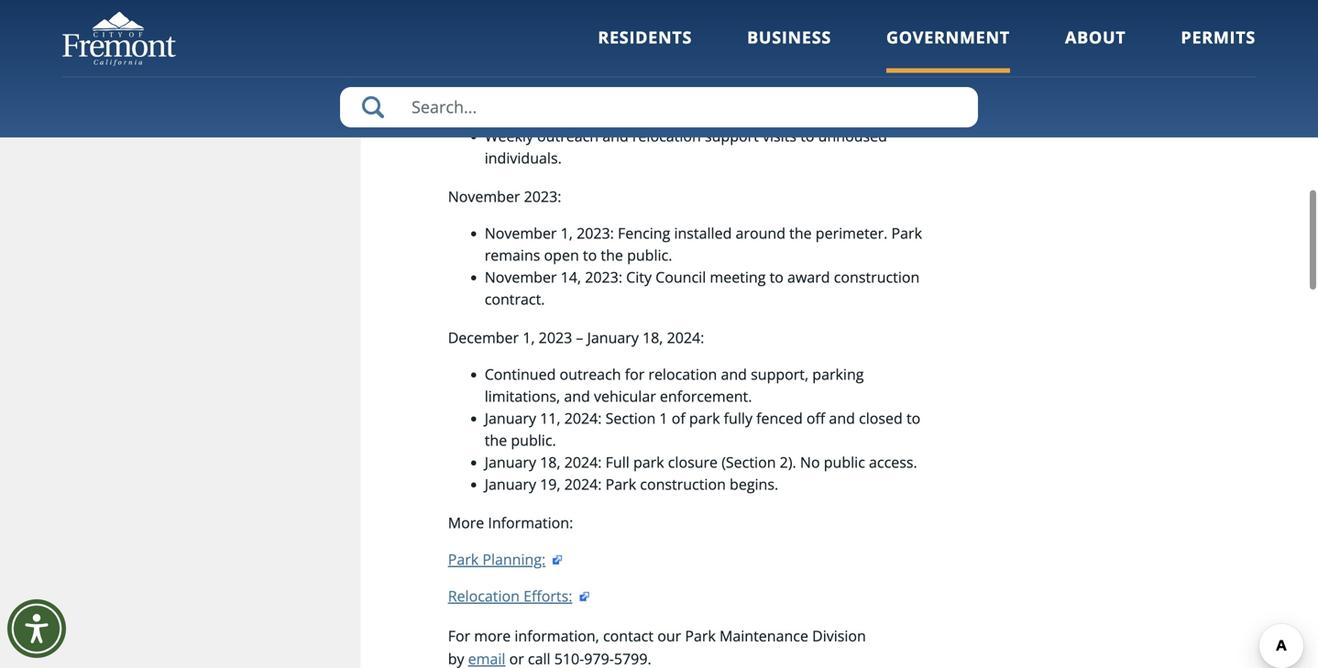 Task type: locate. For each thing, give the bounding box(es) containing it.
1 vertical spatial 18,
[[540, 452, 561, 472]]

relocation up the enforcement.
[[648, 364, 717, 384]]

1 horizontal spatial 1,
[[561, 223, 573, 243]]

public. inside november 1, 2023: fencing installed around the perimeter. park remains open to the public. november 14, 2023: city council meeting to award construction contract.
[[627, 245, 672, 265]]

0 horizontal spatial by
[[448, 649, 464, 668]]

weekly
[[485, 60, 533, 80], [485, 126, 533, 146]]

1,
[[561, 223, 573, 243], [523, 327, 535, 347]]

1 vertical spatial by
[[448, 649, 464, 668]]

–
[[565, 23, 572, 43], [576, 327, 583, 347]]

fremont
[[485, 82, 543, 102]]

0 vertical spatial 1,
[[561, 223, 573, 243]]

0 vertical spatial park
[[689, 408, 720, 428]]

december
[[448, 327, 519, 347]]

2023
[[527, 23, 561, 43], [539, 327, 572, 347]]

business link
[[747, 26, 831, 73]]

the down fencing
[[601, 245, 623, 265]]

to right visits
[[800, 126, 814, 146]]

council
[[655, 267, 706, 287]]

parking
[[812, 364, 864, 384]]

1 horizontal spatial 18,
[[642, 327, 663, 347]]

1 horizontal spatial –
[[576, 327, 583, 347]]

1 horizontal spatial public.
[[627, 245, 672, 265]]

by inside the weekly debris and unsecured property removal by city of fremont environmental services division and ongoing vehicle assessment to remove inoperable vehicles. weekly outreach and relocation support visits to unhoused individuals.
[[813, 60, 829, 80]]

december 1, 2023 – january 18, 2024:
[[448, 327, 704, 347]]

efforts:
[[523, 586, 572, 606]]

for
[[448, 626, 470, 646]]

government
[[886, 26, 1010, 49]]

1 vertical spatial public.
[[511, 430, 556, 450]]

no
[[800, 452, 820, 472]]

1 vertical spatial construction
[[640, 474, 726, 494]]

enforcement.
[[660, 386, 752, 406]]

0 vertical spatial the
[[789, 223, 812, 243]]

park inside for more information, contact our park maintenance division by
[[685, 626, 716, 646]]

to right 'open'
[[583, 245, 597, 265]]

meeting
[[710, 267, 766, 287]]

of up vehicle
[[862, 60, 876, 80]]

– up debris
[[565, 23, 572, 43]]

0 vertical spatial 18,
[[642, 327, 663, 347]]

2024: right 19,
[[564, 474, 602, 494]]

relocation efforts: link
[[448, 586, 591, 606]]

weekly up fremont
[[485, 60, 533, 80]]

and right off in the bottom of the page
[[829, 408, 855, 428]]

off
[[806, 408, 825, 428]]

by
[[813, 60, 829, 80], [448, 649, 464, 668]]

fully
[[724, 408, 752, 428]]

support,
[[751, 364, 809, 384]]

relocation down inoperable
[[632, 126, 701, 146]]

park right full
[[633, 452, 664, 472]]

division
[[710, 82, 764, 102], [812, 626, 866, 646]]

vehicle
[[857, 82, 904, 102]]

2024: left full
[[564, 452, 602, 472]]

18,
[[642, 327, 663, 347], [540, 452, 561, 472]]

by down for
[[448, 649, 464, 668]]

park right perimeter.
[[891, 223, 922, 243]]

18, up 19,
[[540, 452, 561, 472]]

0 horizontal spatial construction
[[640, 474, 726, 494]]

0 horizontal spatial park
[[633, 452, 664, 472]]

2024: down council
[[667, 327, 704, 347]]

2023 up continued
[[539, 327, 572, 347]]

division inside for more information, contact our park maintenance division by
[[812, 626, 866, 646]]

the
[[789, 223, 812, 243], [601, 245, 623, 265], [485, 430, 507, 450]]

0 horizontal spatial division
[[710, 82, 764, 102]]

relocation inside the weekly debris and unsecured property removal by city of fremont environmental services division and ongoing vehicle assessment to remove inoperable vehicles. weekly outreach and relocation support visits to unhoused individuals.
[[632, 126, 701, 146]]

0 vertical spatial outreach
[[537, 126, 599, 146]]

construction down perimeter.
[[834, 267, 920, 287]]

construction down closure
[[640, 474, 726, 494]]

unsecured
[[614, 60, 686, 80]]

environmental
[[547, 82, 647, 102]]

1 weekly from the top
[[485, 60, 533, 80]]

and left vehicular
[[564, 386, 590, 406]]

information:
[[488, 513, 573, 532]]

2024:
[[667, 327, 704, 347], [564, 408, 602, 428], [564, 452, 602, 472], [564, 474, 602, 494]]

award
[[787, 267, 830, 287]]

permits
[[1181, 26, 1256, 49]]

0 horizontal spatial public.
[[511, 430, 556, 450]]

0 horizontal spatial 18,
[[540, 452, 561, 472]]

park down full
[[606, 474, 636, 494]]

the right around
[[789, 223, 812, 243]]

18, up for
[[642, 327, 663, 347]]

1 horizontal spatial of
[[862, 60, 876, 80]]

park right our
[[685, 626, 716, 646]]

perimeter.
[[816, 223, 888, 243]]

1 horizontal spatial the
[[601, 245, 623, 265]]

weekly debris and unsecured property removal by city of fremont environmental services division and ongoing vehicle assessment to remove inoperable vehicles. weekly outreach and relocation support visits to unhoused individuals.
[[485, 60, 904, 168]]

by inside for more information, contact our park maintenance division by
[[448, 649, 464, 668]]

park planning:
[[448, 549, 546, 569]]

park inside november 1, 2023: fencing installed around the perimeter. park remains open to the public. november 14, 2023: city council meeting to award construction contract.
[[891, 223, 922, 243]]

1, up 'open'
[[561, 223, 573, 243]]

2023 up debris
[[527, 23, 561, 43]]

city inside the weekly debris and unsecured property removal by city of fremont environmental services division and ongoing vehicle assessment to remove inoperable vehicles. weekly outreach and relocation support visits to unhoused individuals.
[[833, 60, 859, 80]]

outreach down december 1, 2023 – january 18, 2024:
[[560, 364, 621, 384]]

– down 14,
[[576, 327, 583, 347]]

2).
[[780, 452, 796, 472]]

ongoing
[[797, 82, 853, 102]]

of right 1
[[672, 408, 685, 428]]

1 vertical spatial 1,
[[523, 327, 535, 347]]

outreach down assessment
[[537, 126, 599, 146]]

public. down 11,
[[511, 430, 556, 450]]

0 horizontal spatial 1,
[[523, 327, 535, 347]]

vehicles.
[[720, 104, 778, 124]]

city left council
[[626, 267, 652, 287]]

relocation
[[632, 126, 701, 146], [648, 364, 717, 384]]

2 vertical spatial the
[[485, 430, 507, 450]]

november
[[576, 23, 648, 43], [448, 186, 520, 206], [485, 223, 557, 243], [485, 267, 557, 287]]

0 horizontal spatial city
[[626, 267, 652, 287]]

relocation inside continued outreach for relocation and support, parking limitations, and vehicular enforcement. january 11, 2024: section 1 of park fully fenced off and closed to the public. january 18, 2024: full park closure (section 2). no public access. january 19, 2024: park construction begins.
[[648, 364, 717, 384]]

and up environmental
[[584, 60, 610, 80]]

0 vertical spatial construction
[[834, 267, 920, 287]]

0 horizontal spatial the
[[485, 430, 507, 450]]

0 vertical spatial division
[[710, 82, 764, 102]]

city up ongoing
[[833, 60, 859, 80]]

and up the enforcement.
[[721, 364, 747, 384]]

0 horizontal spatial of
[[672, 408, 685, 428]]

1 horizontal spatial construction
[[834, 267, 920, 287]]

0 vertical spatial 2023
[[527, 23, 561, 43]]

1 horizontal spatial division
[[812, 626, 866, 646]]

and down remove at the top left of page
[[602, 126, 629, 146]]

1, up continued
[[523, 327, 535, 347]]

inoperable
[[643, 104, 716, 124]]

park
[[891, 223, 922, 243], [606, 474, 636, 494], [448, 549, 479, 569], [685, 626, 716, 646]]

1 horizontal spatial park
[[689, 408, 720, 428]]

1 vertical spatial city
[[626, 267, 652, 287]]

full
[[606, 452, 629, 472]]

of
[[862, 60, 876, 80], [672, 408, 685, 428]]

residents
[[598, 26, 692, 49]]

public
[[824, 452, 865, 472]]

installed
[[674, 223, 732, 243]]

2023:
[[652, 23, 689, 43], [524, 186, 561, 206], [577, 223, 614, 243], [585, 267, 622, 287]]

1 vertical spatial division
[[812, 626, 866, 646]]

more
[[474, 626, 511, 646]]

construction
[[834, 267, 920, 287], [640, 474, 726, 494]]

Search text field
[[340, 87, 978, 127]]

0 vertical spatial city
[[833, 60, 859, 80]]

division right maintenance
[[812, 626, 866, 646]]

18, inside continued outreach for relocation and support, parking limitations, and vehicular enforcement. january 11, 2024: section 1 of park fully fenced off and closed to the public. january 18, 2024: full park closure (section 2). no public access. january 19, 2024: park construction begins.
[[540, 452, 561, 472]]

1 vertical spatial relocation
[[648, 364, 717, 384]]

september 2023 – november 2023:
[[448, 23, 689, 43]]

1, inside november 1, 2023: fencing installed around the perimeter. park remains open to the public. november 14, 2023: city council meeting to award construction contract.
[[561, 223, 573, 243]]

0 vertical spatial public.
[[627, 245, 672, 265]]

1 vertical spatial weekly
[[485, 126, 533, 146]]

and
[[584, 60, 610, 80], [768, 82, 794, 102], [602, 126, 629, 146], [721, 364, 747, 384], [564, 386, 590, 406], [829, 408, 855, 428]]

park down the enforcement.
[[689, 408, 720, 428]]

1 vertical spatial of
[[672, 408, 685, 428]]

remains
[[485, 245, 540, 265]]

1 horizontal spatial city
[[833, 60, 859, 80]]

january
[[587, 327, 639, 347], [485, 408, 536, 428], [485, 452, 536, 472], [485, 474, 536, 494]]

park
[[689, 408, 720, 428], [633, 452, 664, 472]]

city
[[833, 60, 859, 80], [626, 267, 652, 287]]

around
[[736, 223, 785, 243]]

division up vehicles.
[[710, 82, 764, 102]]

to right closed
[[906, 408, 920, 428]]

1 horizontal spatial by
[[813, 60, 829, 80]]

11,
[[540, 408, 561, 428]]

0 vertical spatial by
[[813, 60, 829, 80]]

about
[[1065, 26, 1126, 49]]

city inside november 1, 2023: fencing installed around the perimeter. park remains open to the public. november 14, 2023: city council meeting to award construction contract.
[[626, 267, 652, 287]]

visits
[[763, 126, 797, 146]]

more
[[448, 513, 484, 532]]

weekly up individuals.
[[485, 126, 533, 146]]

outreach
[[537, 126, 599, 146], [560, 364, 621, 384]]

the down 'limitations,'
[[485, 430, 507, 450]]

september
[[448, 23, 523, 43]]

individuals.
[[485, 148, 562, 168]]

by up ongoing
[[813, 60, 829, 80]]

public. down fencing
[[627, 245, 672, 265]]

0 vertical spatial of
[[862, 60, 876, 80]]

1 vertical spatial outreach
[[560, 364, 621, 384]]

0 vertical spatial weekly
[[485, 60, 533, 80]]

0 vertical spatial –
[[565, 23, 572, 43]]

to
[[569, 104, 583, 124], [800, 126, 814, 146], [583, 245, 597, 265], [770, 267, 784, 287], [906, 408, 920, 428]]

0 vertical spatial relocation
[[632, 126, 701, 146]]

construction inside continued outreach for relocation and support, parking limitations, and vehicular enforcement. january 11, 2024: section 1 of park fully fenced off and closed to the public. january 18, 2024: full park closure (section 2). no public access. january 19, 2024: park construction begins.
[[640, 474, 726, 494]]

1 vertical spatial the
[[601, 245, 623, 265]]

2023: down individuals.
[[524, 186, 561, 206]]

2024: right 11,
[[564, 408, 602, 428]]



Task type: describe. For each thing, give the bounding box(es) containing it.
permits link
[[1181, 26, 1256, 73]]

november up unsecured
[[576, 23, 648, 43]]

public. inside continued outreach for relocation and support, parking limitations, and vehicular enforcement. january 11, 2024: section 1 of park fully fenced off and closed to the public. january 18, 2024: full park closure (section 2). no public access. january 19, 2024: park construction begins.
[[511, 430, 556, 450]]

unhoused
[[818, 126, 887, 146]]

contract.
[[485, 289, 545, 309]]

1, for december
[[523, 327, 535, 347]]

fencing
[[618, 223, 670, 243]]

closed
[[859, 408, 903, 428]]

government link
[[886, 26, 1010, 73]]

1 vertical spatial –
[[576, 327, 583, 347]]

construction inside november 1, 2023: fencing installed around the perimeter. park remains open to the public. november 14, 2023: city council meeting to award construction contract.
[[834, 267, 920, 287]]

outreach inside the weekly debris and unsecured property removal by city of fremont environmental services division and ongoing vehicle assessment to remove inoperable vehicles. weekly outreach and relocation support visits to unhoused individuals.
[[537, 126, 599, 146]]

to inside continued outreach for relocation and support, parking limitations, and vehicular enforcement. january 11, 2024: section 1 of park fully fenced off and closed to the public. january 18, 2024: full park closure (section 2). no public access. january 19, 2024: park construction begins.
[[906, 408, 920, 428]]

removal
[[753, 60, 809, 80]]

business
[[747, 26, 831, 49]]

2 weekly from the top
[[485, 126, 533, 146]]

maintenance
[[719, 626, 808, 646]]

remove
[[587, 104, 639, 124]]

19,
[[540, 474, 561, 494]]

2023: up unsecured
[[652, 23, 689, 43]]

support
[[705, 126, 759, 146]]

november 1, 2023: fencing installed around the perimeter. park remains open to the public. november 14, 2023: city council meeting to award construction contract.
[[485, 223, 922, 309]]

1 vertical spatial 2023
[[539, 327, 572, 347]]

more information:
[[448, 513, 573, 532]]

continued outreach for relocation and support, parking limitations, and vehicular enforcement. january 11, 2024: section 1 of park fully fenced off and closed to the public. january 18, 2024: full park closure (section 2). no public access. january 19, 2024: park construction begins.
[[485, 364, 920, 494]]

residents link
[[598, 26, 692, 73]]

for more information, contact our park maintenance division by
[[448, 626, 866, 668]]

to down environmental
[[569, 104, 583, 124]]

division inside the weekly debris and unsecured property removal by city of fremont environmental services division and ongoing vehicle assessment to remove inoperable vehicles. weekly outreach and relocation support visits to unhoused individuals.
[[710, 82, 764, 102]]

park inside continued outreach for relocation and support, parking limitations, and vehicular enforcement. january 11, 2024: section 1 of park fully fenced off and closed to the public. january 18, 2024: full park closure (section 2). no public access. january 19, 2024: park construction begins.
[[606, 474, 636, 494]]

fenced
[[756, 408, 803, 428]]

2023: up 'open'
[[577, 223, 614, 243]]

november 2023:
[[448, 186, 561, 206]]

limitations,
[[485, 386, 560, 406]]

park down more
[[448, 549, 479, 569]]

for
[[625, 364, 645, 384]]

outreach inside continued outreach for relocation and support, parking limitations, and vehicular enforcement. january 11, 2024: section 1 of park fully fenced off and closed to the public. january 18, 2024: full park closure (section 2). no public access. january 19, 2024: park construction begins.
[[560, 364, 621, 384]]

the inside continued outreach for relocation and support, parking limitations, and vehicular enforcement. january 11, 2024: section 1 of park fully fenced off and closed to the public. january 18, 2024: full park closure (section 2). no public access. january 19, 2024: park construction begins.
[[485, 430, 507, 450]]

of inside the weekly debris and unsecured property removal by city of fremont environmental services division and ongoing vehicle assessment to remove inoperable vehicles. weekly outreach and relocation support visits to unhoused individuals.
[[862, 60, 876, 80]]

1, for november
[[561, 223, 573, 243]]

of inside continued outreach for relocation and support, parking limitations, and vehicular enforcement. january 11, 2024: section 1 of park fully fenced off and closed to the public. january 18, 2024: full park closure (section 2). no public access. january 19, 2024: park construction begins.
[[672, 408, 685, 428]]

november up remains
[[485, 223, 557, 243]]

relocation efforts:
[[448, 586, 572, 606]]

section
[[606, 408, 656, 428]]

open
[[544, 245, 579, 265]]

services
[[650, 82, 706, 102]]

continued
[[485, 364, 556, 384]]

2023: right 14,
[[585, 267, 622, 287]]

1 vertical spatial park
[[633, 452, 664, 472]]

our
[[657, 626, 681, 646]]

to left award
[[770, 267, 784, 287]]

vehicular
[[594, 386, 656, 406]]

debris
[[537, 60, 580, 80]]

contact
[[603, 626, 654, 646]]

14,
[[561, 267, 581, 287]]

november up contract.
[[485, 267, 557, 287]]

(section
[[722, 452, 776, 472]]

november down individuals.
[[448, 186, 520, 206]]

relocation
[[448, 586, 520, 606]]

0 horizontal spatial –
[[565, 23, 572, 43]]

information,
[[515, 626, 599, 646]]

2 horizontal spatial the
[[789, 223, 812, 243]]

closure
[[668, 452, 718, 472]]

planning:
[[482, 549, 546, 569]]

and down removal
[[768, 82, 794, 102]]

assessment
[[485, 104, 565, 124]]

1
[[659, 408, 668, 428]]

property
[[690, 60, 750, 80]]

access.
[[869, 452, 917, 472]]

about link
[[1065, 26, 1126, 73]]

begins.
[[730, 474, 778, 494]]

park planning: link
[[448, 549, 564, 569]]



Task type: vqa. For each thing, say whether or not it's contained in the screenshot.
text box
no



